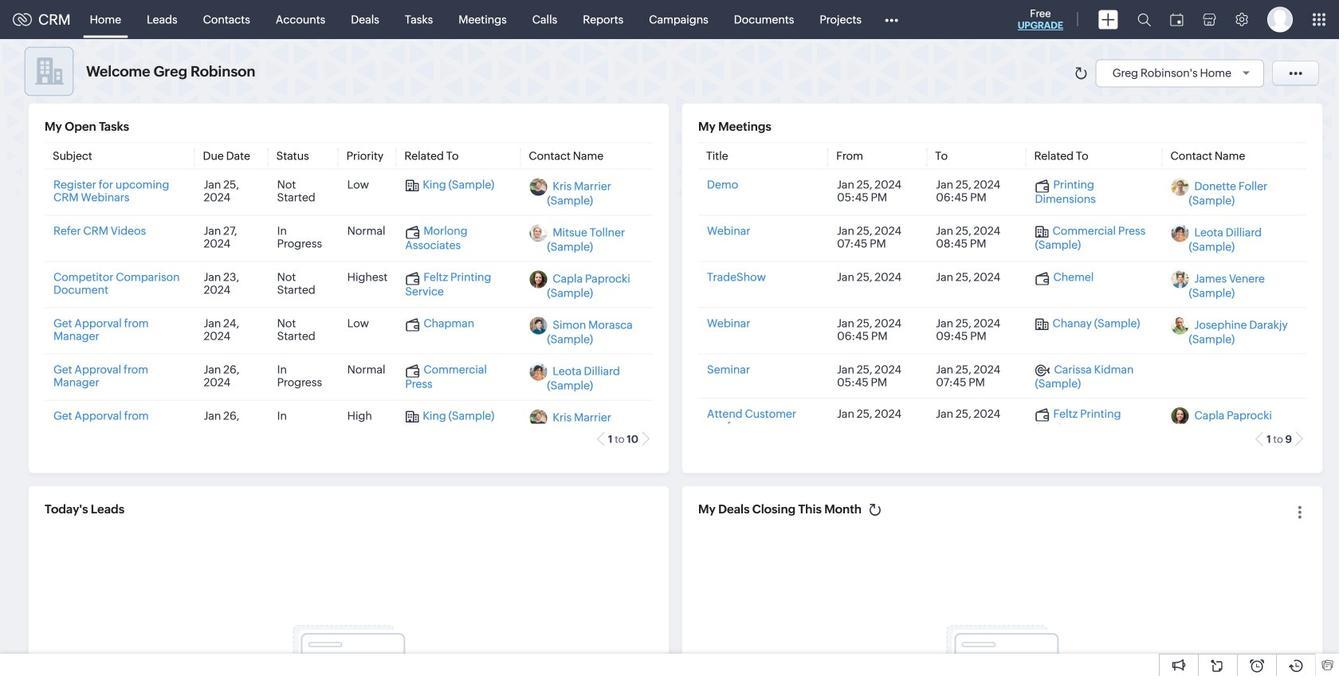 Task type: locate. For each thing, give the bounding box(es) containing it.
search element
[[1129, 0, 1161, 39]]

profile element
[[1259, 0, 1303, 39]]

create menu image
[[1099, 10, 1119, 29]]



Task type: vqa. For each thing, say whether or not it's contained in the screenshot.
Help IMAGE
no



Task type: describe. For each thing, give the bounding box(es) containing it.
Other Modules field
[[875, 7, 909, 32]]

search image
[[1138, 13, 1152, 26]]

create menu element
[[1090, 0, 1129, 39]]

profile image
[[1268, 7, 1294, 32]]

calendar image
[[1171, 13, 1184, 26]]

logo image
[[13, 13, 32, 26]]



